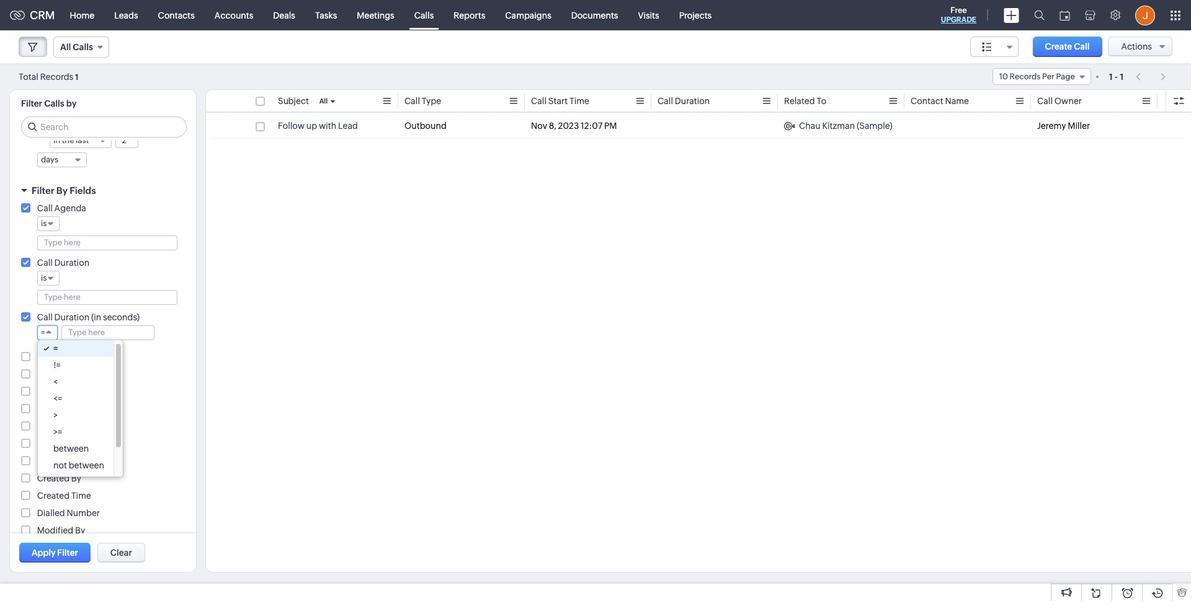 Task type: locate. For each thing, give the bounding box(es) containing it.
type here text field for duration
[[62, 326, 154, 340]]

related
[[784, 96, 815, 106]]

nov 8, 2023 12:07 pm
[[531, 121, 617, 131]]

2 vertical spatial by
[[75, 526, 85, 536]]

0 vertical spatial by
[[56, 186, 68, 196]]

contact
[[911, 96, 944, 106], [37, 457, 70, 467]]

1 vertical spatial between
[[69, 461, 104, 471]]

outbound
[[405, 121, 447, 131]]

0 horizontal spatial name
[[72, 457, 95, 467]]

0 vertical spatial type
[[422, 96, 441, 106]]

0 horizontal spatial call start time
[[37, 405, 95, 415]]

1 vertical spatial call owner
[[37, 352, 82, 362]]

campaigns link
[[495, 0, 562, 30]]

1 vertical spatial duration
[[54, 258, 89, 268]]

call type up outbound
[[405, 96, 441, 106]]

call duration
[[658, 96, 710, 106], [37, 258, 89, 268]]

0 vertical spatial =
[[41, 328, 45, 338]]

dialled
[[37, 509, 65, 519]]

between inside not between option
[[69, 461, 104, 471]]

reports link
[[444, 0, 495, 30]]

owner up purpose in the bottom of the page
[[54, 352, 82, 362]]

meetings link
[[347, 0, 404, 30]]

by inside dropdown button
[[56, 186, 68, 196]]

type here text field down (in
[[62, 326, 154, 340]]

crm
[[30, 9, 55, 22]]

1 horizontal spatial call type
[[405, 96, 441, 106]]

1
[[1109, 72, 1113, 82], [1120, 72, 1124, 82], [75, 72, 79, 82]]

start
[[548, 96, 568, 106], [54, 405, 74, 415]]

(sample)
[[857, 121, 893, 131]]

>=
[[53, 428, 62, 438]]

<
[[53, 377, 58, 387]]

duration
[[675, 96, 710, 106], [54, 258, 89, 268], [54, 313, 89, 323]]

time down empty on the bottom left of the page
[[71, 492, 91, 501]]

between down between option
[[69, 461, 104, 471]]

1 horizontal spatial contact name
[[911, 96, 969, 106]]

0 horizontal spatial start
[[54, 405, 74, 415]]

filter
[[21, 99, 42, 109], [32, 186, 54, 196], [57, 549, 78, 559]]

(in
[[91, 313, 101, 323]]

= up !=
[[53, 344, 58, 354]]

1 vertical spatial type
[[54, 422, 74, 432]]

by for filter
[[56, 186, 68, 196]]

id
[[62, 439, 71, 449]]

records
[[40, 72, 73, 82]]

type here text field for agenda
[[38, 236, 177, 250]]

0 vertical spatial filter
[[21, 99, 42, 109]]

type up outbound
[[422, 96, 441, 106]]

created down not
[[37, 474, 70, 484]]

1 vertical spatial =
[[53, 344, 58, 354]]

owner
[[1055, 96, 1082, 106], [54, 352, 82, 362]]

2 vertical spatial filter
[[57, 549, 78, 559]]

free upgrade
[[941, 6, 977, 24]]

time up the nov 8, 2023 12:07 pm
[[570, 96, 590, 106]]

-
[[1115, 72, 1118, 82]]

1 horizontal spatial call duration
[[658, 96, 710, 106]]

2 vertical spatial duration
[[54, 313, 89, 323]]

> option
[[38, 408, 114, 424]]

1 horizontal spatial start
[[548, 96, 568, 106]]

1 vertical spatial call duration
[[37, 258, 89, 268]]

< option
[[38, 374, 114, 391]]

None text field
[[116, 134, 138, 148]]

1 horizontal spatial type
[[422, 96, 441, 106]]

by down number
[[75, 526, 85, 536]]

by up call agenda
[[56, 186, 68, 196]]

between
[[53, 444, 89, 454], [69, 461, 104, 471]]

0 vertical spatial start
[[548, 96, 568, 106]]

by
[[66, 99, 77, 109]]

1 vertical spatial owner
[[54, 352, 82, 362]]

filter down total
[[21, 99, 42, 109]]

kitzman
[[823, 121, 855, 131]]

=
[[41, 328, 45, 338], [53, 344, 58, 354]]

1 vertical spatial filter
[[32, 186, 54, 196]]

type here text field down agenda
[[38, 236, 177, 250]]

call owner up call purpose at the bottom left of page
[[37, 352, 82, 362]]

0 vertical spatial time
[[570, 96, 590, 106]]

1 vertical spatial type here text field
[[62, 326, 154, 340]]

1 left -
[[1109, 72, 1113, 82]]

visits link
[[628, 0, 669, 30]]

1 horizontal spatial =
[[53, 344, 58, 354]]

deals
[[273, 10, 295, 20]]

call type down > at the bottom left of page
[[37, 422, 74, 432]]

by down 'not between'
[[71, 474, 81, 484]]

1 vertical spatial call start time
[[37, 405, 95, 415]]

0 horizontal spatial call owner
[[37, 352, 82, 362]]

= up = option
[[41, 328, 45, 338]]

0 vertical spatial call owner
[[1038, 96, 1082, 106]]

list box
[[38, 341, 123, 492]]

related to
[[784, 96, 827, 106]]

1 horizontal spatial call start time
[[531, 96, 590, 106]]

campaigns
[[505, 10, 552, 20]]

start up 8,
[[548, 96, 568, 106]]

< <=
[[53, 377, 62, 404]]

0 vertical spatial call duration
[[658, 96, 710, 106]]

0 vertical spatial contact
[[911, 96, 944, 106]]

0 vertical spatial between
[[53, 444, 89, 454]]

0 horizontal spatial call type
[[37, 422, 74, 432]]

modified
[[37, 526, 73, 536]]

accounts link
[[205, 0, 263, 30]]

miller
[[1068, 121, 1091, 131]]

created for created by
[[37, 474, 70, 484]]

type
[[422, 96, 441, 106], [54, 422, 74, 432]]

time up the >= option
[[76, 405, 95, 415]]

filter down modified by
[[57, 549, 78, 559]]

0 horizontal spatial contact name
[[37, 457, 95, 467]]

projects link
[[669, 0, 722, 30]]

Type here text field
[[38, 236, 177, 250], [62, 326, 154, 340]]

0 horizontal spatial 1
[[75, 72, 79, 82]]

to
[[817, 96, 827, 106]]

1 horizontal spatial owner
[[1055, 96, 1082, 106]]

2023
[[558, 121, 579, 131]]

1 vertical spatial call type
[[37, 422, 74, 432]]

is empty
[[53, 478, 87, 488]]

deals link
[[263, 0, 305, 30]]

1 vertical spatial contact
[[37, 457, 70, 467]]

nov
[[531, 121, 547, 131]]

1 right records
[[75, 72, 79, 82]]

call start time down '<='
[[37, 405, 95, 415]]

call owner up jeremy miller
[[1038, 96, 1082, 106]]

0 horizontal spatial call duration
[[37, 258, 89, 268]]

leads link
[[104, 0, 148, 30]]

caller id
[[37, 439, 71, 449]]

dialled number
[[37, 509, 100, 519]]

= !=
[[53, 344, 61, 370]]

1 right -
[[1120, 72, 1124, 82]]

0 horizontal spatial owner
[[54, 352, 82, 362]]

2 horizontal spatial 1
[[1120, 72, 1124, 82]]

created
[[37, 474, 70, 484], [37, 492, 70, 501]]

call start time up 8,
[[531, 96, 590, 106]]

calls
[[414, 10, 434, 20], [44, 99, 64, 109]]

create
[[1045, 42, 1073, 52]]

1 vertical spatial start
[[54, 405, 74, 415]]

calls left reports
[[414, 10, 434, 20]]

actions
[[1122, 42, 1152, 52]]

jeremy miller
[[1038, 121, 1091, 131]]

1 created from the top
[[37, 474, 70, 484]]

by
[[56, 186, 68, 196], [71, 474, 81, 484], [75, 526, 85, 536]]

0 vertical spatial contact name
[[911, 96, 969, 106]]

call result
[[37, 387, 79, 397]]

total records 1
[[19, 72, 79, 82]]

1 for 1 - 1
[[1120, 72, 1124, 82]]

= inside = !=
[[53, 344, 58, 354]]

contacts link
[[148, 0, 205, 30]]

1 vertical spatial by
[[71, 474, 81, 484]]

is empty option
[[38, 475, 114, 492]]

jeremy
[[1038, 121, 1066, 131]]

1 vertical spatial created
[[37, 492, 70, 501]]

0 vertical spatial type here text field
[[38, 236, 177, 250]]

0 vertical spatial name
[[945, 96, 969, 106]]

type down > at the bottom left of page
[[54, 422, 74, 432]]

0 vertical spatial created
[[37, 474, 70, 484]]

0 vertical spatial call start time
[[531, 96, 590, 106]]

filter up call agenda
[[32, 186, 54, 196]]

= for = !=
[[53, 344, 58, 354]]

0 vertical spatial calls
[[414, 10, 434, 20]]

owner up jeremy miller
[[1055, 96, 1082, 106]]

between down the >= option
[[53, 444, 89, 454]]

filter inside filter by fields dropdown button
[[32, 186, 54, 196]]

= inside field
[[41, 328, 45, 338]]

2 created from the top
[[37, 492, 70, 501]]

= field
[[37, 326, 58, 341]]

> >=
[[53, 411, 62, 438]]

accounts
[[215, 10, 253, 20]]

apply filter
[[32, 549, 78, 559]]

0 horizontal spatial =
[[41, 328, 45, 338]]

created down is
[[37, 492, 70, 501]]

free
[[951, 6, 967, 15]]

start down '<='
[[54, 405, 74, 415]]

fields
[[70, 186, 96, 196]]

meetings
[[357, 10, 395, 20]]

navigation
[[1130, 68, 1173, 86]]

between option
[[38, 441, 114, 458]]

1 horizontal spatial contact
[[911, 96, 944, 106]]

0 horizontal spatial calls
[[44, 99, 64, 109]]

1 horizontal spatial call owner
[[1038, 96, 1082, 106]]

calls left by
[[44, 99, 64, 109]]

clear
[[110, 549, 132, 559]]

= option
[[38, 341, 114, 357]]

1 inside total records 1
[[75, 72, 79, 82]]



Task type: vqa. For each thing, say whether or not it's contained in the screenshot.
CALL START TIME
yes



Task type: describe. For each thing, give the bounding box(es) containing it.
1 horizontal spatial name
[[945, 96, 969, 106]]

modified by
[[37, 526, 85, 536]]

= for =
[[41, 328, 45, 338]]

leads
[[114, 10, 138, 20]]

Search text field
[[22, 117, 186, 137]]

is
[[53, 478, 60, 488]]

empty
[[61, 478, 87, 488]]

0 vertical spatial owner
[[1055, 96, 1082, 106]]

call purpose
[[37, 370, 88, 380]]

follow up with lead link
[[278, 120, 358, 132]]

0 horizontal spatial type
[[54, 422, 74, 432]]

not between
[[53, 461, 104, 471]]

filter calls by
[[21, 99, 77, 109]]

tasks link
[[305, 0, 347, 30]]

subject
[[278, 96, 309, 106]]

created by
[[37, 474, 81, 484]]

crm link
[[10, 9, 55, 22]]

by for modified
[[75, 526, 85, 536]]

8,
[[549, 121, 557, 131]]

list box containing =
[[38, 341, 123, 492]]

result
[[54, 387, 79, 397]]

create call button
[[1033, 37, 1103, 57]]

follow
[[278, 121, 305, 131]]

<= option
[[38, 391, 114, 408]]

1 vertical spatial calls
[[44, 99, 64, 109]]

reports
[[454, 10, 485, 20]]

chau kitzman (sample)
[[799, 121, 893, 131]]

!= option
[[38, 357, 114, 374]]

Type here text field
[[38, 291, 177, 305]]

up
[[306, 121, 317, 131]]

number
[[67, 509, 100, 519]]

2 vertical spatial time
[[71, 492, 91, 501]]

filter by fields
[[32, 186, 96, 196]]

<=
[[53, 394, 62, 404]]

agenda
[[54, 204, 86, 213]]

1 vertical spatial name
[[72, 457, 95, 467]]

filter for filter by fields
[[32, 186, 54, 196]]

call inside create call button
[[1074, 42, 1090, 52]]

caller
[[37, 439, 61, 449]]

with
[[319, 121, 337, 131]]

seconds)
[[103, 313, 140, 323]]

visits
[[638, 10, 659, 20]]

!=
[[53, 361, 61, 370]]

tasks
[[315, 10, 337, 20]]

filter for filter calls by
[[21, 99, 42, 109]]

between inside between option
[[53, 444, 89, 454]]

by for created
[[71, 474, 81, 484]]

home link
[[60, 0, 104, 30]]

projects
[[679, 10, 712, 20]]

1 for total records 1
[[75, 72, 79, 82]]

0 vertical spatial duration
[[675, 96, 710, 106]]

1 vertical spatial contact name
[[37, 457, 95, 467]]

create call
[[1045, 42, 1090, 52]]

filter by fields button
[[10, 180, 196, 202]]

>
[[53, 411, 58, 421]]

call agenda
[[37, 204, 86, 213]]

not between option
[[38, 458, 114, 475]]

apply
[[32, 549, 56, 559]]

created time
[[37, 492, 91, 501]]

1 horizontal spatial calls
[[414, 10, 434, 20]]

follow up with lead
[[278, 121, 358, 131]]

12:07
[[581, 121, 603, 131]]

chau kitzman (sample) link
[[784, 120, 893, 132]]

pm
[[604, 121, 617, 131]]

1 horizontal spatial 1
[[1109, 72, 1113, 82]]

filter inside apply filter button
[[57, 549, 78, 559]]

not
[[53, 461, 67, 471]]

lead
[[338, 121, 358, 131]]

upgrade
[[941, 16, 977, 24]]

all
[[319, 97, 328, 105]]

chau
[[799, 121, 821, 131]]

documents
[[571, 10, 618, 20]]

calls link
[[404, 0, 444, 30]]

created for created time
[[37, 492, 70, 501]]

0 horizontal spatial contact
[[37, 457, 70, 467]]

apply filter button
[[19, 544, 91, 563]]

contacts
[[158, 10, 195, 20]]

documents link
[[562, 0, 628, 30]]

1 vertical spatial time
[[76, 405, 95, 415]]

purpose
[[54, 370, 88, 380]]

1 - 1
[[1109, 72, 1124, 82]]

call duration (in seconds)
[[37, 313, 140, 323]]

duration for type here text box at the left of page
[[54, 258, 89, 268]]

0 vertical spatial call type
[[405, 96, 441, 106]]

>= option
[[38, 424, 114, 441]]

home
[[70, 10, 94, 20]]

total
[[19, 72, 38, 82]]

duration for type here text field corresponding to duration
[[54, 313, 89, 323]]



